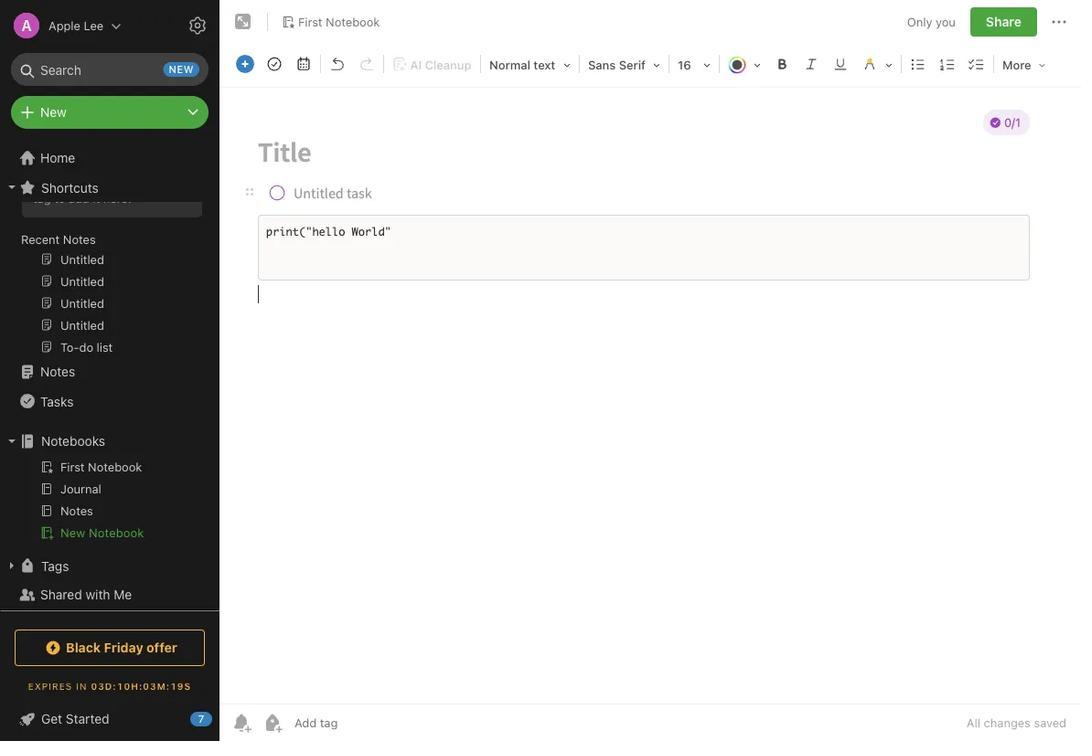 Task type: describe. For each thing, give the bounding box(es) containing it.
1 vertical spatial notes
[[40, 365, 75, 380]]

add tag image
[[262, 713, 284, 735]]

new search field
[[24, 53, 199, 86]]

Search text field
[[24, 53, 196, 86]]

notebook for first notebook
[[326, 15, 380, 28]]

stack
[[123, 175, 153, 188]]

Highlight field
[[855, 51, 899, 78]]

sans serif
[[588, 58, 646, 72]]

recent notes
[[21, 232, 96, 246]]

more
[[1003, 58, 1031, 72]]

click to collapse image
[[213, 708, 226, 730]]

notes link
[[0, 358, 211, 387]]

share button
[[970, 7, 1037, 37]]

black friday offer
[[66, 641, 177, 656]]

you
[[936, 15, 956, 29]]

More field
[[996, 51, 1053, 78]]

normal
[[489, 58, 530, 72]]

note window element
[[220, 0, 1081, 742]]

share
[[986, 14, 1022, 29]]

more actions image
[[1048, 11, 1070, 33]]

first notebook button
[[275, 9, 386, 35]]

only
[[907, 15, 933, 29]]

new notebook group
[[0, 456, 211, 552]]

recent
[[21, 232, 60, 246]]

calendar event image
[[291, 51, 316, 77]]

all
[[967, 717, 981, 730]]

changes
[[984, 717, 1031, 730]]

shared with me
[[40, 588, 132, 603]]

black
[[66, 641, 101, 656]]

Help and Learning task checklist field
[[0, 705, 220, 735]]

new notebook button
[[0, 522, 211, 544]]

Insert field
[[231, 51, 259, 77]]

in
[[76, 681, 87, 692]]

undo image
[[325, 51, 350, 77]]

Font size field
[[671, 51, 717, 78]]

add a reminder image
[[231, 713, 252, 735]]

or
[[156, 175, 168, 188]]

it
[[93, 191, 100, 205]]

bulleted list image
[[906, 51, 931, 77]]

expand tags image
[[5, 559, 19, 574]]

group containing icon on a note, notebook, stack or tag to add it here.
[[0, 120, 211, 365]]

note,
[[33, 175, 61, 188]]

16
[[678, 58, 691, 72]]

numbered list image
[[935, 51, 960, 77]]

expand notebooks image
[[5, 434, 19, 449]]

home link
[[0, 144, 220, 173]]

Account field
[[0, 7, 122, 44]]

shortcuts
[[41, 180, 99, 195]]

shared
[[40, 588, 82, 603]]

Heading level field
[[483, 51, 577, 78]]

expires
[[28, 681, 72, 692]]

started
[[66, 712, 109, 727]]

Font color field
[[722, 51, 767, 78]]

new for new notebook
[[60, 526, 85, 540]]

a
[[144, 158, 150, 172]]

lee
[[84, 19, 104, 32]]

icon
[[100, 158, 123, 172]]

get started
[[41, 712, 109, 727]]

Note Editor text field
[[220, 88, 1081, 704]]

apple lee
[[48, 19, 104, 32]]



Task type: vqa. For each thing, say whether or not it's contained in the screenshot.
the bottommost New
yes



Task type: locate. For each thing, give the bounding box(es) containing it.
underline image
[[828, 51, 853, 77]]

apple
[[48, 19, 80, 32]]

1 horizontal spatial notebook
[[326, 15, 380, 28]]

03d:10h:03m:19s
[[91, 681, 191, 692]]

first notebook
[[298, 15, 380, 28]]

tasks button
[[0, 387, 211, 416]]

only you
[[907, 15, 956, 29]]

0 horizontal spatial notebook
[[89, 526, 144, 540]]

tag
[[33, 191, 51, 205]]

0 vertical spatial notes
[[63, 232, 96, 246]]

offer
[[147, 641, 177, 656]]

tags button
[[0, 552, 211, 581]]

serif
[[619, 58, 646, 72]]

1 vertical spatial notebook
[[89, 526, 144, 540]]

get
[[41, 712, 62, 727]]

notebook,
[[64, 175, 120, 188]]

bold image
[[769, 51, 795, 77]]

with
[[86, 588, 110, 603]]

text
[[534, 58, 555, 72]]

home
[[40, 150, 75, 166]]

here.
[[103, 191, 131, 205]]

task image
[[262, 51, 287, 77]]

notes
[[63, 232, 96, 246], [40, 365, 75, 380]]

notebook inside group
[[89, 526, 144, 540]]

notes up 'tasks' at bottom left
[[40, 365, 75, 380]]

0 vertical spatial new
[[40, 105, 67, 120]]

black friday offer button
[[15, 630, 205, 667]]

italic image
[[799, 51, 824, 77]]

notebook up tags button on the bottom of page
[[89, 526, 144, 540]]

tree
[[0, 91, 220, 650]]

saved
[[1034, 717, 1067, 730]]

checklist image
[[964, 51, 990, 77]]

new for new
[[40, 105, 67, 120]]

tags
[[41, 559, 69, 574]]

1 vertical spatial new
[[60, 526, 85, 540]]

notebook
[[326, 15, 380, 28], [89, 526, 144, 540]]

Add tag field
[[293, 716, 430, 731]]

new up home
[[40, 105, 67, 120]]

notebook for new notebook
[[89, 526, 144, 540]]

expires in 03d:10h:03m:19s
[[28, 681, 191, 692]]

notes right recent
[[63, 232, 96, 246]]

expand note image
[[232, 11, 254, 33]]

0 vertical spatial notebook
[[326, 15, 380, 28]]

tree containing home
[[0, 91, 220, 650]]

new button
[[11, 96, 209, 129]]

More actions field
[[1048, 7, 1070, 37]]

first
[[298, 15, 322, 28]]

notes inside group
[[63, 232, 96, 246]]

me
[[114, 588, 132, 603]]

new inside button
[[60, 526, 85, 540]]

Font family field
[[582, 51, 667, 78]]

notebooks
[[41, 434, 105, 449]]

new
[[169, 64, 194, 75]]

sans
[[588, 58, 616, 72]]

new up tags
[[60, 526, 85, 540]]

settings image
[[187, 15, 209, 37]]

new inside "popup button"
[[40, 105, 67, 120]]

group
[[0, 120, 211, 365]]

notebook inside the note window element
[[326, 15, 380, 28]]

shortcuts button
[[0, 173, 211, 202]]

notebooks link
[[0, 427, 211, 456]]

tasks
[[40, 394, 74, 409]]

notebook right first in the top left of the page
[[326, 15, 380, 28]]

normal text
[[489, 58, 555, 72]]

to
[[54, 191, 65, 205]]

7
[[198, 714, 204, 726]]

friday
[[104, 641, 143, 656]]

new notebook
[[60, 526, 144, 540]]

icon on a note, notebook, stack or tag to add it here.
[[33, 158, 168, 205]]

new
[[40, 105, 67, 120], [60, 526, 85, 540]]

all changes saved
[[967, 717, 1067, 730]]

add
[[69, 191, 89, 205]]

shared with me link
[[0, 581, 211, 610]]

on
[[127, 158, 140, 172]]



